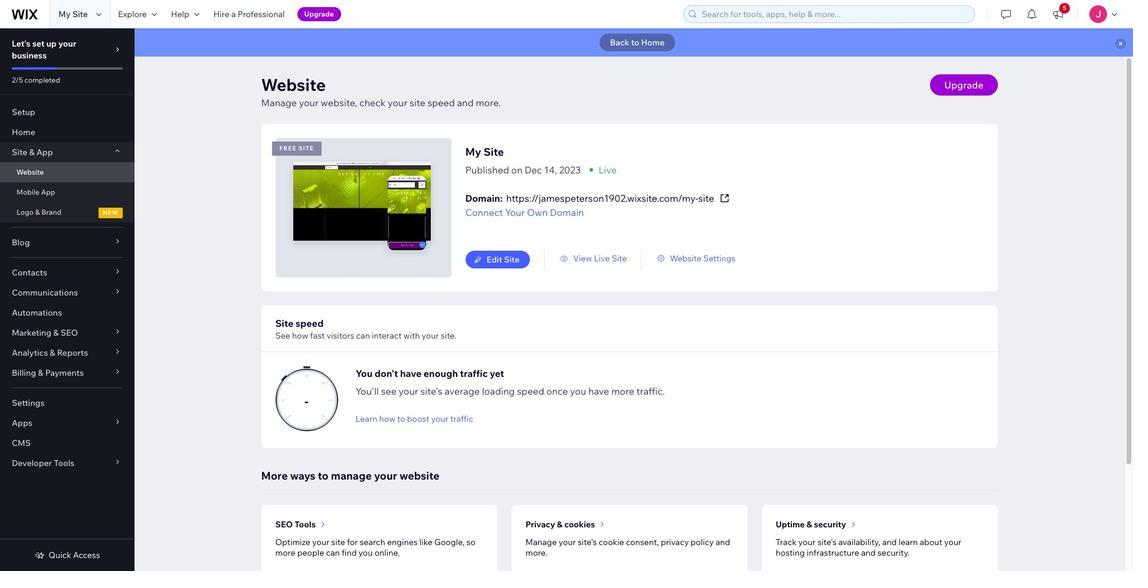 Task type: locate. For each thing, give the bounding box(es) containing it.
0 horizontal spatial speed
[[296, 318, 324, 329]]

you right find
[[359, 548, 373, 559]]

0 vertical spatial have
[[400, 368, 422, 380]]

communications button
[[0, 283, 135, 303]]

automations link
[[0, 303, 135, 323]]

0 vertical spatial how
[[292, 331, 308, 341]]

1 vertical spatial upgrade
[[945, 79, 984, 91]]

manage inside website manage your website, check your site speed and more.
[[261, 97, 297, 109]]

& for marketing
[[53, 328, 59, 338]]

1 horizontal spatial can
[[356, 331, 370, 341]]

0 horizontal spatial more
[[275, 548, 296, 559]]

1 horizontal spatial website
[[261, 74, 326, 95]]

to for website
[[318, 469, 329, 483]]

site
[[72, 9, 88, 19], [484, 145, 504, 159], [12, 147, 27, 158], [612, 253, 627, 264], [504, 254, 520, 265], [275, 318, 294, 329]]

tools inside dropdown button
[[54, 458, 74, 469]]

site down setup
[[12, 147, 27, 158]]

have right the don't
[[400, 368, 422, 380]]

like
[[420, 537, 433, 548]]

manage your site's cookie consent, privacy policy and more.
[[526, 537, 731, 559]]

traffic up average
[[460, 368, 488, 380]]

5
[[1063, 4, 1067, 12]]

live right view
[[594, 253, 610, 264]]

marketing & seo button
[[0, 323, 135, 343]]

1 vertical spatial to
[[397, 414, 405, 425]]

your right optimize
[[312, 537, 330, 548]]

1 vertical spatial you
[[359, 548, 373, 559]]

0 vertical spatial seo
[[61, 328, 78, 338]]

0 vertical spatial you
[[570, 386, 587, 397]]

site's down the cookies
[[578, 537, 597, 548]]

your right see
[[399, 386, 419, 397]]

0 vertical spatial to
[[632, 37, 640, 48]]

site's inside you don't have enough traffic yet you'll see your site's average loading speed once you have more traffic.
[[421, 386, 443, 397]]

connect
[[466, 207, 503, 218]]

ways
[[290, 469, 316, 483]]

sidebar element
[[0, 28, 135, 572]]

free
[[280, 145, 297, 152]]

find
[[342, 548, 357, 559]]

my site up let's set up your business
[[58, 9, 88, 19]]

& up analytics & reports
[[53, 328, 59, 338]]

& inside popup button
[[53, 328, 59, 338]]

contacts
[[12, 267, 47, 278]]

live
[[599, 164, 617, 176], [594, 253, 610, 264]]

home down setup
[[12, 127, 35, 138]]

1 horizontal spatial my
[[466, 145, 481, 159]]

more ways to manage your website
[[261, 469, 440, 483]]

seo up optimize
[[275, 520, 293, 530]]

website,
[[321, 97, 358, 109]]

1 vertical spatial my site
[[466, 145, 504, 159]]

website
[[261, 74, 326, 95], [17, 168, 44, 177], [670, 253, 702, 264]]

0 horizontal spatial upgrade button
[[297, 7, 341, 21]]

more left traffic.
[[612, 386, 635, 397]]

can right visitors
[[356, 331, 370, 341]]

explore
[[118, 9, 147, 19]]

see
[[275, 331, 290, 341]]

edit site link
[[466, 251, 530, 269]]

& for site
[[29, 147, 35, 158]]

website settings
[[670, 253, 736, 264]]

1 horizontal spatial to
[[397, 414, 405, 425]]

domain
[[550, 207, 584, 218]]

tools up optimize
[[295, 520, 316, 530]]

on
[[512, 164, 523, 176]]

app up website link
[[36, 147, 53, 158]]

can left find
[[326, 548, 340, 559]]

seo
[[61, 328, 78, 338], [275, 520, 293, 530]]

analytics
[[12, 348, 48, 358]]

1 vertical spatial more.
[[526, 548, 548, 559]]

1 vertical spatial live
[[594, 253, 610, 264]]

speed inside site speed see how fast visitors can interact with your site.
[[296, 318, 324, 329]]

0 vertical spatial app
[[36, 147, 53, 158]]

my site
[[58, 9, 88, 19], [466, 145, 504, 159]]

home
[[642, 37, 665, 48], [12, 127, 35, 138]]

quick access button
[[34, 550, 100, 561]]

& for logo
[[35, 208, 40, 217]]

your
[[58, 38, 76, 49], [299, 97, 319, 109], [388, 97, 408, 109], [422, 331, 439, 341], [399, 386, 419, 397], [431, 414, 449, 425], [374, 469, 397, 483], [312, 537, 330, 548], [559, 537, 576, 548], [799, 537, 816, 548], [945, 537, 962, 548]]

average
[[445, 386, 480, 397]]

help
[[171, 9, 189, 19]]

manage up free
[[261, 97, 297, 109]]

your
[[505, 207, 525, 218]]

how left fast
[[292, 331, 308, 341]]

0 horizontal spatial manage
[[261, 97, 297, 109]]

see
[[381, 386, 397, 397]]

website
[[400, 469, 440, 483]]

site up see
[[275, 318, 294, 329]]

1 horizontal spatial you
[[570, 386, 587, 397]]

to
[[632, 37, 640, 48], [397, 414, 405, 425], [318, 469, 329, 483]]

2 vertical spatial to
[[318, 469, 329, 483]]

to right back
[[632, 37, 640, 48]]

0 vertical spatial can
[[356, 331, 370, 341]]

to right ways at left bottom
[[318, 469, 329, 483]]

traffic down average
[[451, 414, 473, 425]]

0 vertical spatial manage
[[261, 97, 297, 109]]

2 horizontal spatial speed
[[517, 386, 545, 397]]

site's down security
[[818, 537, 837, 548]]

live up https://jamespeterson1902.wixsite.com/my-site
[[599, 164, 617, 176]]

0 horizontal spatial upgrade
[[304, 9, 334, 18]]

more inside optimize your site for search engines like google, so more people can find you online.
[[275, 548, 296, 559]]

& up mobile
[[29, 147, 35, 158]]

my up let's set up your business
[[58, 9, 71, 19]]

0 vertical spatial tools
[[54, 458, 74, 469]]

how inside site speed see how fast visitors can interact with your site.
[[292, 331, 308, 341]]

0 vertical spatial more
[[612, 386, 635, 397]]

2 horizontal spatial site
[[699, 192, 715, 204]]

site up let's set up your business
[[72, 9, 88, 19]]

your down privacy & cookies
[[559, 537, 576, 548]]

0 horizontal spatial seo
[[61, 328, 78, 338]]

domain:
[[466, 192, 503, 204]]

speed inside website manage your website, check your site speed and more.
[[428, 97, 455, 109]]

optimize
[[275, 537, 311, 548]]

1 vertical spatial speed
[[296, 318, 324, 329]]

2 horizontal spatial to
[[632, 37, 640, 48]]

manage down the privacy
[[526, 537, 557, 548]]

professional
[[238, 9, 285, 19]]

have right once
[[589, 386, 610, 397]]

& right the privacy
[[557, 520, 563, 530]]

-
[[305, 394, 309, 409]]

0 horizontal spatial my site
[[58, 9, 88, 19]]

site inside site speed see how fast visitors can interact with your site.
[[275, 318, 294, 329]]

Search for tools, apps, help & more... field
[[699, 6, 971, 22]]

help button
[[164, 0, 207, 28]]

2 horizontal spatial website
[[670, 253, 702, 264]]

0 horizontal spatial can
[[326, 548, 340, 559]]

& right uptime
[[807, 520, 813, 530]]

1 horizontal spatial site's
[[578, 537, 597, 548]]

developer tools
[[12, 458, 74, 469]]

hire
[[214, 9, 230, 19]]

1 horizontal spatial upgrade
[[945, 79, 984, 91]]

blog
[[12, 237, 30, 248]]

& right logo
[[35, 208, 40, 217]]

& left reports
[[50, 348, 55, 358]]

site's down enough
[[421, 386, 443, 397]]

seo down automations link
[[61, 328, 78, 338]]

you right once
[[570, 386, 587, 397]]

1 vertical spatial have
[[589, 386, 610, 397]]

up
[[46, 38, 57, 49]]

0 vertical spatial site
[[410, 97, 426, 109]]

1 horizontal spatial speed
[[428, 97, 455, 109]]

1 horizontal spatial site
[[410, 97, 426, 109]]

how right learn
[[379, 414, 396, 425]]

traffic
[[460, 368, 488, 380], [451, 414, 473, 425]]

more. inside website manage your website, check your site speed and more.
[[476, 97, 501, 109]]

0 vertical spatial website
[[261, 74, 326, 95]]

1 vertical spatial more
[[275, 548, 296, 559]]

visitors
[[327, 331, 355, 341]]

website inside sidebar 'element'
[[17, 168, 44, 177]]

site's for privacy
[[578, 537, 597, 548]]

mobile
[[17, 188, 40, 197]]

setup
[[12, 107, 35, 118]]

0 vertical spatial settings
[[704, 253, 736, 264]]

check
[[360, 97, 386, 109]]

website link
[[0, 162, 135, 182]]

site's
[[421, 386, 443, 397], [578, 537, 597, 548], [818, 537, 837, 548]]

my site up published
[[466, 145, 504, 159]]

site inside website manage your website, check your site speed and more.
[[410, 97, 426, 109]]

billing & payments
[[12, 368, 84, 378]]

more left people
[[275, 548, 296, 559]]

2 vertical spatial speed
[[517, 386, 545, 397]]

1 vertical spatial upgrade button
[[931, 74, 998, 96]]

you'll
[[356, 386, 379, 397]]

speed
[[428, 97, 455, 109], [296, 318, 324, 329], [517, 386, 545, 397]]

have
[[400, 368, 422, 380], [589, 386, 610, 397]]

connect your own domain
[[466, 207, 584, 218]]

2 horizontal spatial site's
[[818, 537, 837, 548]]

1 vertical spatial settings
[[12, 398, 45, 409]]

1 vertical spatial website
[[17, 168, 44, 177]]

0 horizontal spatial home
[[12, 127, 35, 138]]

with
[[404, 331, 420, 341]]

1 vertical spatial my
[[466, 145, 481, 159]]

1 vertical spatial manage
[[526, 537, 557, 548]]

your inside let's set up your business
[[58, 38, 76, 49]]

tools down cms "link"
[[54, 458, 74, 469]]

my
[[58, 9, 71, 19], [466, 145, 481, 159]]

2 vertical spatial website
[[670, 253, 702, 264]]

settings
[[704, 253, 736, 264], [12, 398, 45, 409]]

1 vertical spatial home
[[12, 127, 35, 138]]

how
[[292, 331, 308, 341], [379, 414, 396, 425]]

0 horizontal spatial how
[[292, 331, 308, 341]]

site's inside "track your site's availability, and learn about your hosting infrastructure and security."
[[818, 537, 837, 548]]

1 horizontal spatial manage
[[526, 537, 557, 548]]

you inside optimize your site for search engines like google, so more people can find you online.
[[359, 548, 373, 559]]

0 horizontal spatial you
[[359, 548, 373, 559]]

app right mobile
[[41, 188, 55, 197]]

0 horizontal spatial to
[[318, 469, 329, 483]]

dec
[[525, 164, 542, 176]]

website inside website manage your website, check your site speed and more.
[[261, 74, 326, 95]]

1 vertical spatial tools
[[295, 520, 316, 530]]

back
[[610, 37, 630, 48]]

1 vertical spatial traffic
[[451, 414, 473, 425]]

& for uptime
[[807, 520, 813, 530]]

site's inside manage your site's cookie consent, privacy policy and more.
[[578, 537, 597, 548]]

1 horizontal spatial more.
[[526, 548, 548, 559]]

site inside optimize your site for search engines like google, so more people can find you online.
[[331, 537, 345, 548]]

1 horizontal spatial have
[[589, 386, 610, 397]]

home right back
[[642, 37, 665, 48]]

let's set up your business
[[12, 38, 76, 61]]

and
[[457, 97, 474, 109], [716, 537, 731, 548], [883, 537, 897, 548], [862, 548, 876, 559]]

you
[[570, 386, 587, 397], [359, 548, 373, 559]]

your right about
[[945, 537, 962, 548]]

blog button
[[0, 233, 135, 253]]

to left boost
[[397, 414, 405, 425]]

so
[[467, 537, 476, 548]]

your right up in the top of the page
[[58, 38, 76, 49]]

0 vertical spatial live
[[599, 164, 617, 176]]

1 horizontal spatial my site
[[466, 145, 504, 159]]

0 horizontal spatial tools
[[54, 458, 74, 469]]

0 horizontal spatial more.
[[476, 97, 501, 109]]

0 vertical spatial home
[[642, 37, 665, 48]]

& inside 'popup button'
[[38, 368, 43, 378]]

upgrade button
[[297, 7, 341, 21], [931, 74, 998, 96]]

1 horizontal spatial upgrade button
[[931, 74, 998, 96]]

marketing
[[12, 328, 51, 338]]

https://jamespeterson1902.wixsite.com/my-
[[506, 192, 699, 204]]

your left site.
[[422, 331, 439, 341]]

1 horizontal spatial home
[[642, 37, 665, 48]]

2 vertical spatial site
[[331, 537, 345, 548]]

1 horizontal spatial how
[[379, 414, 396, 425]]

0 vertical spatial speed
[[428, 97, 455, 109]]

0 vertical spatial traffic
[[460, 368, 488, 380]]

0 horizontal spatial settings
[[12, 398, 45, 409]]

can inside site speed see how fast visitors can interact with your site.
[[356, 331, 370, 341]]

1 horizontal spatial seo
[[275, 520, 293, 530]]

site & app button
[[0, 142, 135, 162]]

connect your own domain button
[[466, 205, 584, 220]]

0 vertical spatial more.
[[476, 97, 501, 109]]

& right billing
[[38, 368, 43, 378]]

manage inside manage your site's cookie consent, privacy policy and more.
[[526, 537, 557, 548]]

1 horizontal spatial tools
[[295, 520, 316, 530]]

logo
[[17, 208, 34, 217]]

edit site
[[487, 254, 520, 265]]

0 horizontal spatial my
[[58, 9, 71, 19]]

1 horizontal spatial more
[[612, 386, 635, 397]]

1 horizontal spatial settings
[[704, 253, 736, 264]]

traffic inside you don't have enough traffic yet you'll see your site's average loading speed once you have more traffic.
[[460, 368, 488, 380]]

0 horizontal spatial site's
[[421, 386, 443, 397]]

reports
[[57, 348, 88, 358]]

0 horizontal spatial website
[[17, 168, 44, 177]]

0 horizontal spatial site
[[331, 537, 345, 548]]

my up published
[[466, 145, 481, 159]]

home link
[[0, 122, 135, 142]]

availability,
[[839, 537, 881, 548]]

1 vertical spatial can
[[326, 548, 340, 559]]

setup link
[[0, 102, 135, 122]]



Task type: vqa. For each thing, say whether or not it's contained in the screenshot.
the policy
yes



Task type: describe. For each thing, give the bounding box(es) containing it.
more. inside manage your site's cookie consent, privacy policy and more.
[[526, 548, 548, 559]]

view
[[574, 253, 592, 264]]

your inside site speed see how fast visitors can interact with your site.
[[422, 331, 439, 341]]

cookies
[[565, 520, 595, 530]]

tools for seo tools
[[295, 520, 316, 530]]

and inside website manage your website, check your site speed and more.
[[457, 97, 474, 109]]

1 vertical spatial app
[[41, 188, 55, 197]]

to inside back to home button
[[632, 37, 640, 48]]

1 vertical spatial site
[[699, 192, 715, 204]]

0 vertical spatial my site
[[58, 9, 88, 19]]

0 vertical spatial upgrade
[[304, 9, 334, 18]]

app inside dropdown button
[[36, 147, 53, 158]]

billing & payments button
[[0, 363, 135, 383]]

once
[[547, 386, 568, 397]]

track your site's availability, and learn about your hosting infrastructure and security.
[[776, 537, 962, 559]]

0 vertical spatial upgrade button
[[297, 7, 341, 21]]

speed inside you don't have enough traffic yet you'll see your site's average loading speed once you have more traffic.
[[517, 386, 545, 397]]

& for privacy
[[557, 520, 563, 530]]

own
[[527, 207, 548, 218]]

website for website settings
[[670, 253, 702, 264]]

home inside button
[[642, 37, 665, 48]]

uptime & security
[[776, 520, 847, 530]]

analytics & reports button
[[0, 343, 135, 363]]

business
[[12, 50, 47, 61]]

traffic.
[[637, 386, 665, 397]]

developer
[[12, 458, 52, 469]]

engines
[[387, 537, 418, 548]]

fast
[[310, 331, 325, 341]]

0 vertical spatial my
[[58, 9, 71, 19]]

site right view
[[612, 253, 627, 264]]

site
[[299, 145, 314, 152]]

infrastructure
[[807, 548, 860, 559]]

your left website,
[[299, 97, 319, 109]]

quick
[[49, 550, 71, 561]]

mobile app link
[[0, 182, 135, 203]]

site inside dropdown button
[[12, 147, 27, 158]]

seo tools
[[275, 520, 316, 530]]

and inside manage your site's cookie consent, privacy policy and more.
[[716, 537, 731, 548]]

your down uptime & security
[[799, 537, 816, 548]]

optimize your site for search engines like google, so more people can find you online.
[[275, 537, 476, 559]]

policy
[[691, 537, 714, 548]]

home inside "link"
[[12, 127, 35, 138]]

uptime
[[776, 520, 805, 530]]

website settings button
[[656, 253, 736, 264]]

communications
[[12, 288, 78, 298]]

more
[[261, 469, 288, 483]]

website for website manage your website, check your site speed and more.
[[261, 74, 326, 95]]

can inside optimize your site for search engines like google, so more people can find you online.
[[326, 548, 340, 559]]

access
[[73, 550, 100, 561]]

interact
[[372, 331, 402, 341]]

hosting
[[776, 548, 805, 559]]

learn how to boost your traffic button
[[356, 414, 473, 425]]

https://jamespeterson1902.wixsite.com/my-site
[[506, 192, 715, 204]]

hire a professional
[[214, 9, 285, 19]]

your inside you don't have enough traffic yet you'll see your site's average loading speed once you have more traffic.
[[399, 386, 419, 397]]

back to home alert
[[135, 28, 1134, 57]]

site's for uptime
[[818, 537, 837, 548]]

your right check
[[388, 97, 408, 109]]

brand
[[41, 208, 62, 217]]

site speed see how fast visitors can interact with your site.
[[275, 318, 457, 341]]

quick access
[[49, 550, 100, 561]]

you inside you don't have enough traffic yet you'll see your site's average loading speed once you have more traffic.
[[570, 386, 587, 397]]

google,
[[435, 537, 465, 548]]

your left the website on the bottom left
[[374, 469, 397, 483]]

0 horizontal spatial have
[[400, 368, 422, 380]]

5 button
[[1046, 0, 1072, 28]]

contacts button
[[0, 263, 135, 283]]

analytics & reports
[[12, 348, 88, 358]]

site up published
[[484, 145, 504, 159]]

new
[[103, 209, 119, 217]]

1 vertical spatial how
[[379, 414, 396, 425]]

your inside optimize your site for search engines like google, so more people can find you online.
[[312, 537, 330, 548]]

published on dec 14, 2023
[[466, 164, 581, 176]]

payments
[[45, 368, 84, 378]]

website for website
[[17, 168, 44, 177]]

cms link
[[0, 433, 135, 453]]

your right boost
[[431, 414, 449, 425]]

& for billing
[[38, 368, 43, 378]]

2/5 completed
[[12, 76, 60, 84]]

consent,
[[626, 537, 659, 548]]

security
[[814, 520, 847, 530]]

online.
[[375, 548, 400, 559]]

to for traffic
[[397, 414, 405, 425]]

for
[[347, 537, 358, 548]]

back to home button
[[600, 34, 676, 51]]

completed
[[25, 76, 60, 84]]

let's
[[12, 38, 30, 49]]

seo inside marketing & seo popup button
[[61, 328, 78, 338]]

apps button
[[0, 413, 135, 433]]

& for analytics
[[50, 348, 55, 358]]

don't
[[375, 368, 398, 380]]

track
[[776, 537, 797, 548]]

your inside manage your site's cookie consent, privacy policy and more.
[[559, 537, 576, 548]]

loading
[[482, 386, 515, 397]]

site right edit
[[504, 254, 520, 265]]

privacy & cookies
[[526, 520, 595, 530]]

learn
[[899, 537, 918, 548]]

learn how to boost your traffic
[[356, 414, 473, 425]]

2023
[[559, 164, 581, 176]]

apps
[[12, 418, 32, 429]]

boost
[[407, 414, 430, 425]]

1 vertical spatial seo
[[275, 520, 293, 530]]

website manage your website, check your site speed and more.
[[261, 74, 501, 109]]

free site
[[280, 145, 314, 152]]

about
[[920, 537, 943, 548]]

more inside you don't have enough traffic yet you'll see your site's average loading speed once you have more traffic.
[[612, 386, 635, 397]]

tools for developer tools
[[54, 458, 74, 469]]

back to home
[[610, 37, 665, 48]]

settings inside "link"
[[12, 398, 45, 409]]

enough
[[424, 368, 458, 380]]

view live site
[[574, 253, 627, 264]]

published
[[466, 164, 509, 176]]

2/5
[[12, 76, 23, 84]]

a
[[231, 9, 236, 19]]

view live site link
[[559, 253, 627, 264]]



